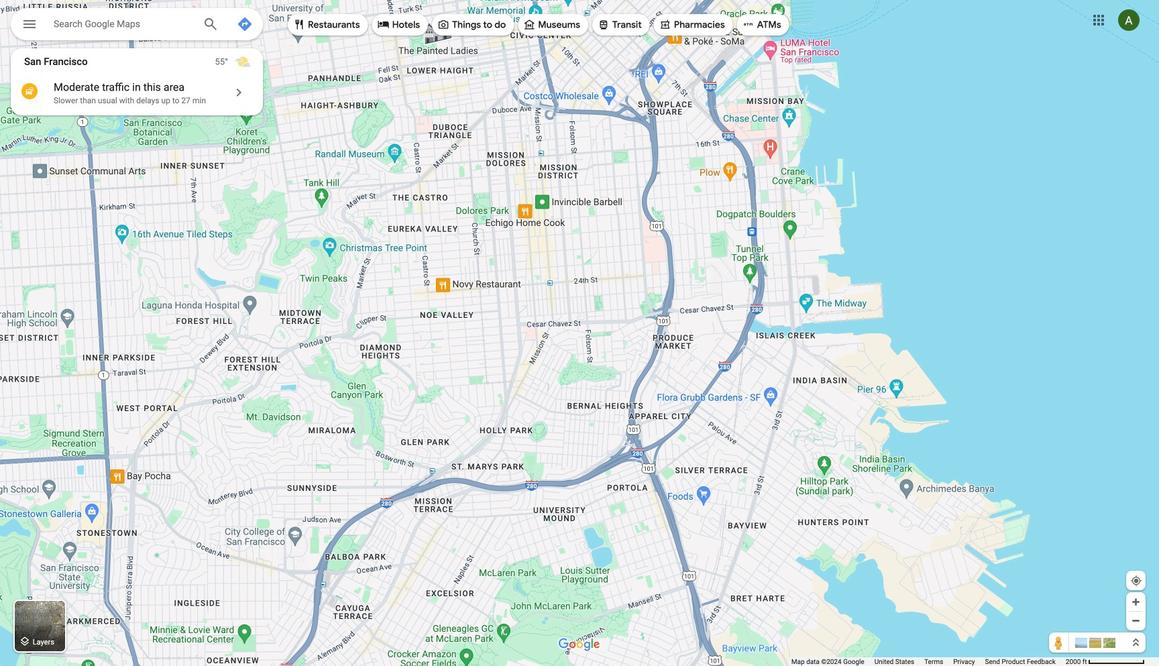 Task type: vqa. For each thing, say whether or not it's contained in the screenshot.
Image from noom.com
no



Task type: describe. For each thing, give the bounding box(es) containing it.
none search field inside "google maps" element
[[11, 8, 263, 44]]

google account: augustus odena  
(augustus@adept.ai) image
[[1118, 9, 1140, 31]]

show your location image
[[1130, 575, 1142, 587]]

zoom in image
[[1131, 597, 1141, 607]]

san francisco region
[[11, 48, 263, 115]]

Search Google Maps field
[[11, 8, 263, 44]]

google maps element
[[0, 0, 1159, 666]]

san francisco weather group
[[215, 48, 263, 75]]



Task type: locate. For each thing, give the bounding box(es) containing it.
partly cloudy image
[[235, 54, 251, 70]]

zoom out image
[[1131, 616, 1141, 626]]

show street view coverage image
[[1049, 633, 1069, 653]]

none field inside search google maps "field"
[[54, 15, 192, 32]]

None search field
[[11, 8, 263, 44]]

None field
[[54, 15, 192, 32]]



